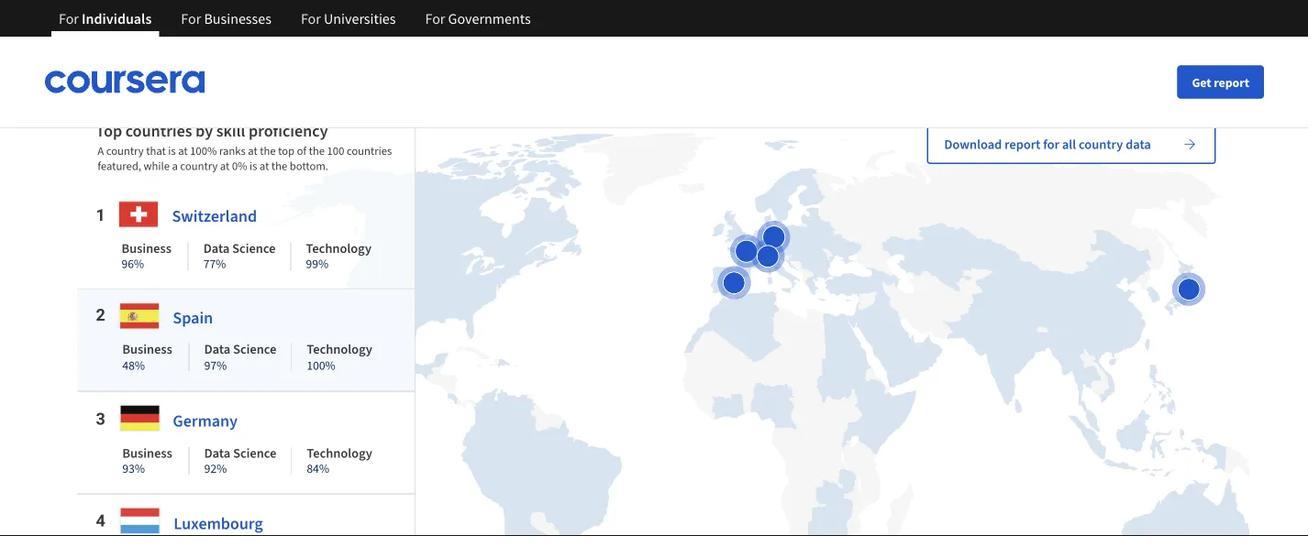 Task type: describe. For each thing, give the bounding box(es) containing it.
for governments
[[425, 9, 531, 28]]

governments
[[448, 9, 531, 28]]

for for individuals
[[59, 9, 79, 28]]

businesses
[[204, 9, 272, 28]]

for for businesses
[[181, 9, 201, 28]]

for universities
[[301, 9, 396, 28]]

coursera logo image
[[44, 71, 206, 94]]

universities
[[324, 9, 396, 28]]

for for universities
[[301, 9, 321, 28]]

individuals
[[82, 9, 152, 28]]



Task type: locate. For each thing, give the bounding box(es) containing it.
for businesses
[[181, 9, 272, 28]]

for individuals
[[59, 9, 152, 28]]

3 for from the left
[[301, 9, 321, 28]]

for left businesses
[[181, 9, 201, 28]]

for
[[59, 9, 79, 28], [181, 9, 201, 28], [301, 9, 321, 28], [425, 9, 445, 28]]

get
[[1193, 74, 1212, 90]]

report
[[1214, 74, 1250, 90]]

2 for from the left
[[181, 9, 201, 28]]

banner navigation
[[44, 0, 546, 37]]

get report
[[1193, 74, 1250, 90]]

for for governments
[[425, 9, 445, 28]]

1 for from the left
[[59, 9, 79, 28]]

get report button
[[1178, 66, 1265, 99]]

for left individuals
[[59, 9, 79, 28]]

for left universities
[[301, 9, 321, 28]]

4 for from the left
[[425, 9, 445, 28]]

for left governments
[[425, 9, 445, 28]]



Task type: vqa. For each thing, say whether or not it's contained in the screenshot.
1st or from right
no



